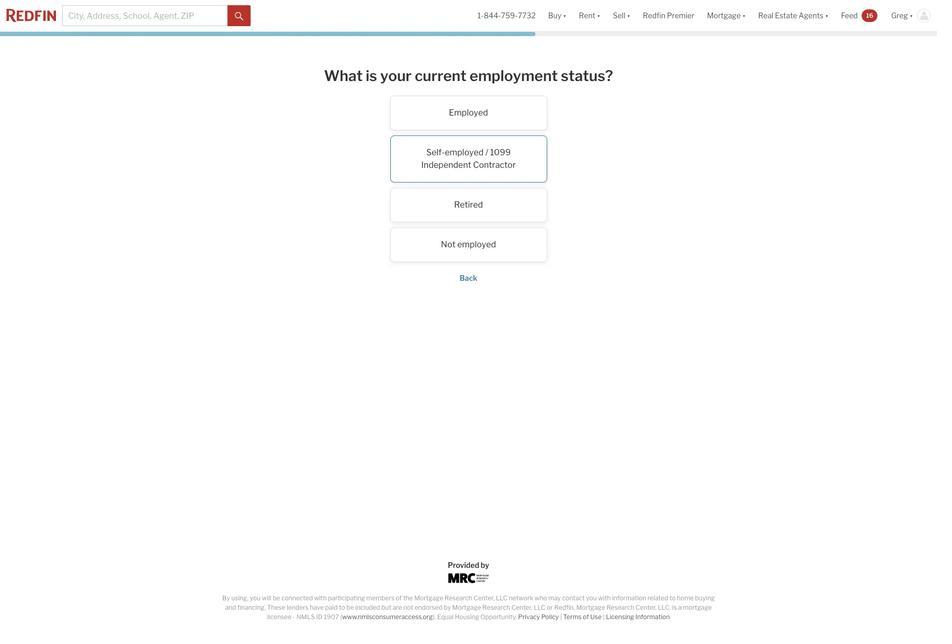 Task type: locate. For each thing, give the bounding box(es) containing it.
center, down 'network'
[[512, 604, 533, 612]]

1 horizontal spatial to
[[670, 595, 676, 602]]

0 vertical spatial of
[[396, 595, 402, 602]]

▾ right the "sell"
[[627, 11, 631, 20]]

but
[[382, 604, 391, 612]]

be down participating
[[347, 604, 354, 612]]

1 horizontal spatial with
[[598, 595, 611, 602]]

self-
[[426, 147, 445, 157]]

0 horizontal spatial by
[[444, 604, 451, 612]]

employed for self-
[[445, 147, 484, 157]]

1 vertical spatial is
[[672, 604, 677, 612]]

not employed
[[441, 240, 496, 249]]

▾ inside mortgage ▾ dropdown button
[[743, 11, 746, 20]]

buy ▾ button
[[542, 0, 573, 31]]

terms of use link
[[563, 613, 602, 621]]

1 vertical spatial be
[[347, 604, 354, 612]]

to
[[670, 595, 676, 602], [339, 604, 345, 612]]

redfin premier button
[[637, 0, 701, 31]]

▾ right rent
[[597, 11, 601, 20]]

1 vertical spatial of
[[583, 613, 589, 621]]

| down redfin. on the right bottom of the page
[[560, 613, 562, 621]]

| right the use
[[603, 613, 605, 621]]

0 horizontal spatial is
[[366, 67, 377, 85]]

rent ▾ button
[[573, 0, 607, 31]]

equal
[[437, 613, 454, 621]]

of left the use
[[583, 613, 589, 621]]

1 horizontal spatial llc
[[534, 604, 546, 612]]

1 horizontal spatial |
[[603, 613, 605, 621]]

is inside by using, you will be connected with participating members of the mortgage research center, llc network who may contact you with information related to home buying and financing. these lenders have paid to be included but are not endorsed by mortgage research center, llc or redfin. mortgage research center, llc. is a mortgage licensee - nmls id 1907 (
[[672, 604, 677, 612]]

employed up the independent
[[445, 147, 484, 157]]

included
[[355, 604, 380, 612]]

759-
[[501, 11, 518, 20]]

with up have
[[314, 595, 327, 602]]

of left the
[[396, 595, 402, 602]]

0 vertical spatial is
[[366, 67, 377, 85]]

retired
[[454, 200, 483, 210]]

1 horizontal spatial be
[[347, 604, 354, 612]]

|
[[560, 613, 562, 621], [603, 613, 605, 621]]

with up the use
[[598, 595, 611, 602]]

www.nmlsconsumeraccess.org ). equal housing opportunity. privacy policy | terms of use | licensing information
[[342, 613, 670, 621]]

1 horizontal spatial is
[[672, 604, 677, 612]]

/
[[486, 147, 488, 157]]

4 ▾ from the left
[[743, 11, 746, 20]]

of for members
[[396, 595, 402, 602]]

▾ for greg ▾
[[910, 11, 913, 20]]

1 horizontal spatial you
[[586, 595, 597, 602]]

be up these
[[273, 595, 280, 602]]

use
[[590, 613, 602, 621]]

you up 'financing.'
[[250, 595, 261, 602]]

a
[[678, 604, 682, 612]]

by up equal at the left of the page
[[444, 604, 451, 612]]

licensee
[[267, 613, 292, 621]]

employed
[[449, 108, 488, 118]]

0 vertical spatial employed
[[445, 147, 484, 157]]

▾ for mortgage ▾
[[743, 11, 746, 20]]

home
[[677, 595, 694, 602]]

0 horizontal spatial you
[[250, 595, 261, 602]]

7732
[[518, 11, 536, 20]]

employed right not
[[457, 240, 496, 249]]

sell ▾ button
[[607, 0, 637, 31]]

opportunity.
[[481, 613, 517, 621]]

6 ▾ from the left
[[910, 11, 913, 20]]

is left your
[[366, 67, 377, 85]]

1 vertical spatial to
[[339, 604, 345, 612]]

nmls
[[297, 613, 315, 621]]

▾ right buy
[[563, 11, 567, 20]]

1 vertical spatial llc
[[534, 604, 546, 612]]

2 horizontal spatial research
[[607, 604, 634, 612]]

▾ left real
[[743, 11, 746, 20]]

2 ▾ from the left
[[597, 11, 601, 20]]

1 horizontal spatial research
[[483, 604, 510, 612]]

844-
[[484, 11, 501, 20]]

have
[[310, 604, 324, 612]]

center, up opportunity.
[[474, 595, 495, 602]]

is
[[366, 67, 377, 85], [672, 604, 677, 612]]

5 ▾ from the left
[[825, 11, 829, 20]]

▾
[[563, 11, 567, 20], [597, 11, 601, 20], [627, 11, 631, 20], [743, 11, 746, 20], [825, 11, 829, 20], [910, 11, 913, 20]]

provided by
[[448, 561, 489, 570]]

of inside by using, you will be connected with participating members of the mortgage research center, llc network who may contact you with information related to home buying and financing. these lenders have paid to be included but are not endorsed by mortgage research center, llc or redfin. mortgage research center, llc. is a mortgage licensee - nmls id 1907 (
[[396, 595, 402, 602]]

self-employed / 1099 independent contractor
[[421, 147, 516, 170]]

and
[[225, 604, 236, 612]]

of
[[396, 595, 402, 602], [583, 613, 589, 621]]

▾ inside rent ▾ dropdown button
[[597, 11, 601, 20]]

▾ right agents
[[825, 11, 829, 20]]

1 vertical spatial by
[[444, 604, 451, 612]]

will
[[262, 595, 271, 602]]

by up mortgage research center image
[[481, 561, 489, 570]]

0 horizontal spatial of
[[396, 595, 402, 602]]

).
[[433, 613, 436, 621]]

sell ▾
[[613, 11, 631, 20]]

using,
[[231, 595, 249, 602]]

2 horizontal spatial center,
[[636, 604, 657, 612]]

rent
[[579, 11, 596, 20]]

1 horizontal spatial center,
[[512, 604, 533, 612]]

3 ▾ from the left
[[627, 11, 631, 20]]

▾ inside sell ▾ dropdown button
[[627, 11, 631, 20]]

to up (
[[339, 604, 345, 612]]

research
[[445, 595, 472, 602], [483, 604, 510, 612], [607, 604, 634, 612]]

id
[[316, 613, 323, 621]]

▾ right greg
[[910, 11, 913, 20]]

1 horizontal spatial of
[[583, 613, 589, 621]]

▾ for sell ▾
[[627, 11, 631, 20]]

the
[[403, 595, 413, 602]]

what
[[324, 67, 363, 85]]

1-
[[478, 11, 484, 20]]

back button
[[460, 274, 478, 282]]

1 ▾ from the left
[[563, 11, 567, 20]]

privacy
[[518, 613, 540, 621]]

1-844-759-7732 link
[[478, 11, 536, 20]]

employed
[[445, 147, 484, 157], [457, 240, 496, 249]]

1099
[[490, 147, 511, 157]]

llc up opportunity.
[[496, 595, 508, 602]]

0 horizontal spatial with
[[314, 595, 327, 602]]

not
[[441, 240, 456, 249]]

by inside by using, you will be connected with participating members of the mortgage research center, llc network who may contact you with information related to home buying and financing. these lenders have paid to be included but are not endorsed by mortgage research center, llc or redfin. mortgage research center, llc. is a mortgage licensee - nmls id 1907 (
[[444, 604, 451, 612]]

City, Address, School, Agent, ZIP search field
[[62, 5, 228, 26]]

financing.
[[238, 604, 266, 612]]

real estate agents ▾ link
[[759, 0, 829, 31]]

not
[[404, 604, 413, 612]]

mortgage
[[707, 11, 741, 20], [414, 595, 443, 602], [452, 604, 481, 612], [576, 604, 605, 612]]

1 vertical spatial employed
[[457, 240, 496, 249]]

redfin
[[643, 11, 666, 20]]

1 | from the left
[[560, 613, 562, 621]]

lenders
[[287, 604, 309, 612]]

participating
[[328, 595, 365, 602]]

llc.
[[658, 604, 671, 612]]

llc
[[496, 595, 508, 602], [534, 604, 546, 612]]

back
[[460, 274, 478, 282]]

employed inside self-employed / 1099 independent contractor
[[445, 147, 484, 157]]

0 vertical spatial by
[[481, 561, 489, 570]]

center, up information
[[636, 604, 657, 612]]

1 you from the left
[[250, 595, 261, 602]]

mortgage research center image
[[448, 574, 489, 584]]

0 vertical spatial be
[[273, 595, 280, 602]]

center,
[[474, 595, 495, 602], [512, 604, 533, 612], [636, 604, 657, 612]]

mortgage left real
[[707, 11, 741, 20]]

0 horizontal spatial |
[[560, 613, 562, 621]]

you right contact
[[586, 595, 597, 602]]

▾ inside buy ▾ dropdown button
[[563, 11, 567, 20]]

to up llc.
[[670, 595, 676, 602]]

with
[[314, 595, 327, 602], [598, 595, 611, 602]]

rent ▾ button
[[579, 0, 601, 31]]

be
[[273, 595, 280, 602], [347, 604, 354, 612]]

▾ for buy ▾
[[563, 11, 567, 20]]

0 horizontal spatial research
[[445, 595, 472, 602]]

research up opportunity.
[[483, 604, 510, 612]]

is left 'a'
[[672, 604, 677, 612]]

research up housing
[[445, 595, 472, 602]]

licensing information link
[[606, 613, 670, 621]]

0 vertical spatial llc
[[496, 595, 508, 602]]

research up the "licensing" on the bottom right of the page
[[607, 604, 634, 612]]

mortgage up the use
[[576, 604, 605, 612]]

what is your current employment status?
[[324, 67, 613, 85]]

0 vertical spatial to
[[670, 595, 676, 602]]

llc up privacy policy link
[[534, 604, 546, 612]]



Task type: describe. For each thing, give the bounding box(es) containing it.
mortgage ▾ button
[[701, 0, 752, 31]]

licensing
[[606, 613, 634, 621]]

▾ inside real estate agents ▾ link
[[825, 11, 829, 20]]

mortgage ▾
[[707, 11, 746, 20]]

real estate agents ▾ button
[[752, 0, 835, 31]]

buy ▾
[[548, 11, 567, 20]]

greg ▾
[[892, 11, 913, 20]]

what is your current employment status? option group
[[259, 96, 678, 262]]

information
[[612, 595, 646, 602]]

members
[[367, 595, 395, 602]]

estate
[[775, 11, 797, 20]]

current
[[415, 67, 467, 85]]

1 with from the left
[[314, 595, 327, 602]]

are
[[393, 604, 402, 612]]

employment status?
[[470, 67, 613, 85]]

mortgage up housing
[[452, 604, 481, 612]]

2 with from the left
[[598, 595, 611, 602]]

buy ▾ button
[[548, 0, 567, 31]]

www.nmlsconsumeraccess.org
[[342, 613, 433, 621]]

mortgage
[[683, 604, 712, 612]]

1907
[[324, 613, 339, 621]]

1-844-759-7732
[[478, 11, 536, 20]]

rent ▾
[[579, 11, 601, 20]]

mortgage inside dropdown button
[[707, 11, 741, 20]]

by using, you will be connected with participating members of the mortgage research center, llc network who may contact you with information related to home buying and financing. these lenders have paid to be included but are not endorsed by mortgage research center, llc or redfin. mortgage research center, llc. is a mortgage licensee - nmls id 1907 (
[[222, 595, 715, 621]]

1 horizontal spatial by
[[481, 561, 489, 570]]

0 horizontal spatial to
[[339, 604, 345, 612]]

premier
[[667, 11, 695, 20]]

information
[[636, 613, 670, 621]]

agents
[[799, 11, 824, 20]]

2 | from the left
[[603, 613, 605, 621]]

or
[[547, 604, 553, 612]]

of for terms
[[583, 613, 589, 621]]

employed for not
[[457, 240, 496, 249]]

www.nmlsconsumeraccess.org link
[[342, 613, 433, 621]]

contractor
[[473, 160, 516, 170]]

paid
[[325, 604, 338, 612]]

▾ for rent ▾
[[597, 11, 601, 20]]

endorsed
[[415, 604, 443, 612]]

these
[[267, 604, 285, 612]]

policy
[[542, 613, 559, 621]]

(
[[340, 613, 342, 621]]

contact
[[562, 595, 585, 602]]

privacy policy link
[[518, 613, 559, 621]]

redfin premier
[[643, 11, 695, 20]]

greg
[[892, 11, 908, 20]]

sell ▾ button
[[613, 0, 631, 31]]

may
[[549, 595, 561, 602]]

real estate agents ▾
[[759, 11, 829, 20]]

16
[[866, 11, 874, 19]]

provided
[[448, 561, 479, 570]]

mortgage ▾ button
[[707, 0, 746, 31]]

who
[[535, 595, 547, 602]]

buy
[[548, 11, 562, 20]]

redfin.
[[554, 604, 575, 612]]

-
[[293, 613, 295, 621]]

0 horizontal spatial llc
[[496, 595, 508, 602]]

2 you from the left
[[586, 595, 597, 602]]

mortgage up endorsed
[[414, 595, 443, 602]]

your
[[380, 67, 412, 85]]

connected
[[282, 595, 313, 602]]

buying
[[695, 595, 715, 602]]

0 horizontal spatial center,
[[474, 595, 495, 602]]

network
[[509, 595, 533, 602]]

0 horizontal spatial be
[[273, 595, 280, 602]]

by
[[222, 595, 230, 602]]

related
[[648, 595, 668, 602]]

submit search image
[[235, 12, 243, 20]]

feed
[[841, 11, 858, 20]]

housing
[[455, 613, 479, 621]]

terms
[[563, 613, 582, 621]]

independent
[[421, 160, 471, 170]]

real
[[759, 11, 774, 20]]



Task type: vqa. For each thing, say whether or not it's contained in the screenshot.
FEES
no



